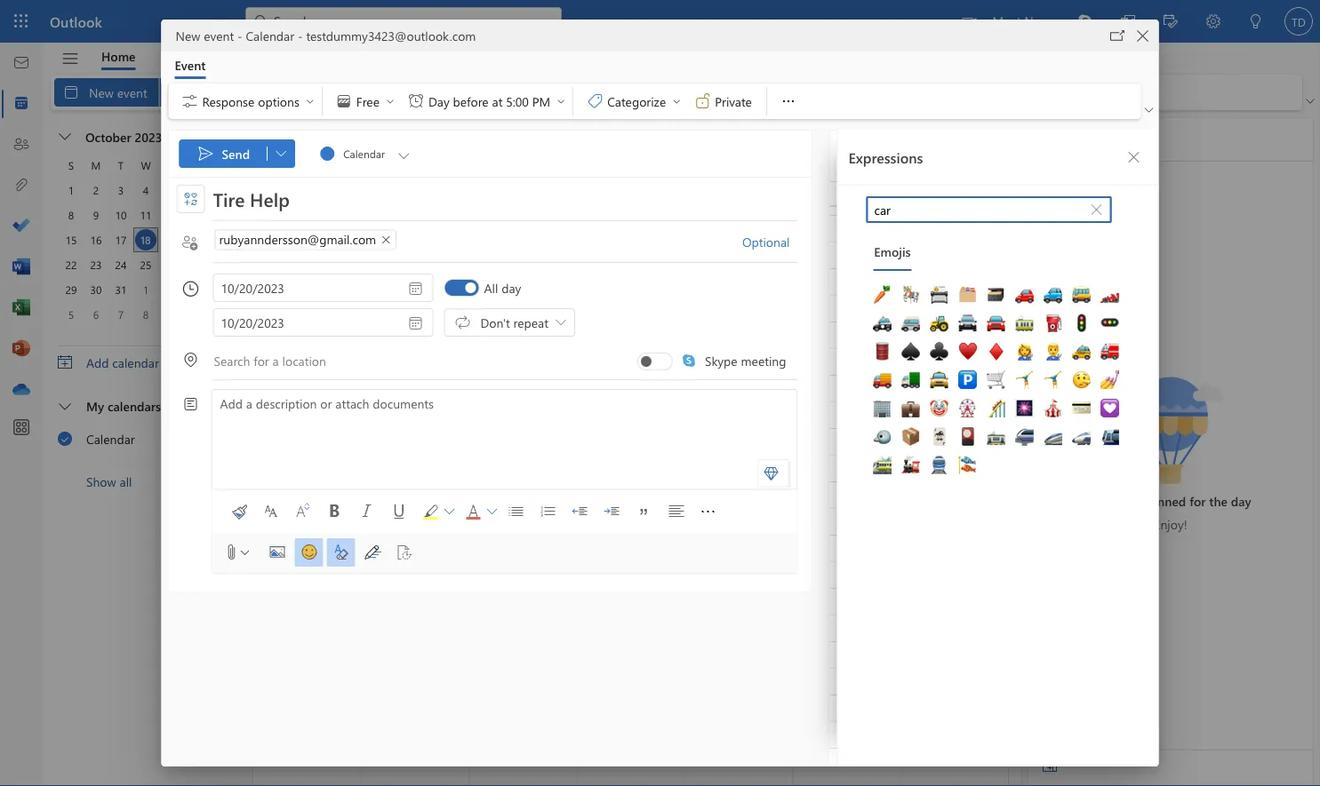 Task type: vqa. For each thing, say whether or not it's contained in the screenshot.

yes



Task type: describe. For each thing, give the bounding box(es) containing it.
0 vertical spatial 5 button
[[160, 180, 181, 201]]

pm for 6 pm
[[848, 752, 864, 767]]


[[190, 132, 201, 142]]

Search emojis field
[[875, 198, 1083, 222]]

outlook banner
[[0, 0, 1321, 43]]

1 vertical spatial 2 button
[[160, 279, 181, 301]]

share group
[[694, 75, 832, 107]]

🚆
[[930, 456, 945, 476]]

meet now
[[993, 12, 1050, 28]]

1 horizontal spatial 6 button
[[185, 180, 206, 201]]

18 cell
[[133, 228, 158, 253]]

0 horizontal spatial 7
[[118, 308, 124, 322]]

0 vertical spatial 8 button
[[60, 205, 82, 226]]

font size image
[[289, 498, 317, 527]]

10 button
[[110, 205, 132, 226]]

🗃
[[987, 285, 1002, 305]]

15 button
[[60, 229, 82, 251]]

23 button
[[85, 254, 107, 276]]

0 horizontal spatial 6 button
[[85, 304, 107, 325]]

⛽ button
[[1037, 310, 1066, 338]]

view
[[163, 48, 189, 64]]

12 for 12 pm
[[836, 432, 848, 447]]

new event - calendar - testdummy3423@outlook.com
[[176, 27, 476, 44]]

friday
[[800, 168, 828, 182]]

🚋
[[987, 427, 1002, 447]]

0 horizontal spatial 1 button
[[60, 180, 82, 201]]

quote image
[[630, 498, 658, 527]]

decrease indent image
[[566, 498, 594, 527]]

🐦 button
[[867, 423, 895, 452]]

1 vertical spatial 11
[[215, 308, 226, 322]]

highlight image
[[417, 499, 445, 527]]

🤡
[[930, 399, 945, 419]]

18 button
[[135, 229, 157, 251]]

8 am
[[839, 219, 864, 233]]

♠️
[[902, 342, 917, 362]]

1 horizontal spatial  button
[[267, 140, 295, 168]]

1 vertical spatial 23
[[369, 552, 382, 569]]

 print
[[774, 84, 821, 101]]

my
[[86, 398, 104, 415]]

thursday element
[[158, 153, 183, 178]]

1 vertical spatial 3 button
[[185, 279, 206, 301]]

10 inside dialog
[[836, 326, 848, 340]]

underline (⌘+u) image
[[385, 498, 413, 527]]

11 inside document
[[836, 379, 848, 393]]

1 horizontal spatial 9 button
[[160, 304, 181, 325]]

3 for topmost 3 button
[[118, 183, 124, 197]]

before
[[453, 93, 489, 109]]

1 down the sunday
[[283, 192, 290, 209]]

 button
[[1083, 198, 1111, 222]]

agenda view section
[[1029, 118, 1313, 787]]

🚞
[[873, 456, 888, 476]]

0 vertical spatial 3 button
[[110, 180, 132, 201]]

🤸‍♂️ button
[[1037, 366, 1066, 395]]

hide formatting options image
[[327, 539, 355, 567]]

emojis button
[[867, 232, 919, 271]]

💅
[[1101, 370, 1116, 390]]

🚥 button
[[1094, 310, 1123, 338]]

 week
[[369, 84, 421, 101]]

♦️ button
[[980, 338, 1009, 366]]

font color image
[[459, 499, 488, 527]]

Add a description or attach documents, press Alt+F10 to exit text field
[[220, 396, 789, 460]]

free
[[356, 93, 380, 109]]

 button
[[208, 124, 233, 149]]

bold (⌘+b) image
[[321, 498, 349, 527]]

Repeat: field
[[475, 314, 574, 333]]

🚒 button
[[1094, 338, 1123, 366]]

🚒 🚚
[[873, 342, 1116, 390]]

show all
[[86, 474, 132, 490]]

🚄 button
[[1037, 423, 1066, 452]]

bullets (⌘+.) image
[[502, 498, 530, 527]]


[[181, 93, 199, 110]]

 private
[[694, 93, 752, 110]]

0 vertical spatial 2
[[93, 183, 99, 197]]

pm for 2 pm
[[848, 539, 864, 553]]

8 up the 15
[[68, 208, 74, 222]]

1 vertical spatial 4 button
[[210, 279, 231, 301]]

1 inside dialog
[[839, 486, 845, 500]]

calendar inside dialog
[[246, 27, 294, 44]]

22 button
[[60, 254, 82, 276]]

🚔
[[959, 314, 974, 334]]

🚕 button
[[1066, 338, 1094, 366]]

none field inside wed, oct 18 application
[[318, 140, 414, 168]]

📦 button
[[895, 423, 923, 452]]

🥕 button
[[867, 281, 895, 310]]

skype meeting image
[[641, 356, 652, 367]]

🃏 button
[[923, 423, 952, 452]]

💟 button
[[1094, 395, 1123, 423]]

files image
[[12, 177, 30, 195]]

document containing 🥕
[[0, 0, 1321, 787]]

📦
[[902, 427, 917, 447]]

tuesday element
[[108, 153, 133, 178]]

repeat
[[514, 314, 549, 331]]

the
[[1210, 494, 1228, 510]]

🎏
[[959, 456, 974, 476]]

🎴
[[959, 427, 974, 447]]

insert emojis and gifs image
[[295, 539, 323, 567]]

day
[[429, 93, 450, 109]]

14 inside button
[[215, 208, 226, 222]]

🎠 button
[[895, 281, 923, 310]]


[[963, 14, 977, 28]]

m
[[91, 158, 101, 173]]

private
[[715, 93, 752, 109]]

🚗
[[1016, 285, 1031, 305]]

meeting
[[741, 353, 787, 369]]

align left image
[[662, 498, 690, 527]]

am for 8 am
[[848, 219, 864, 233]]

End date text field
[[214, 310, 433, 336]]

🚂 button
[[895, 452, 923, 480]]

21 inside button
[[215, 233, 226, 247]]

Select a calendar text field
[[336, 140, 394, 168]]

increase indent image
[[598, 498, 626, 527]]

1 horizontal spatial 11 button
[[210, 304, 231, 325]]

🚕
[[1072, 342, 1088, 362]]


[[1111, 28, 1126, 43]]

🎴 button
[[952, 423, 980, 452]]

view button
[[149, 43, 202, 70]]

0 vertical spatial 4 button
[[135, 180, 157, 201]]

insert pictures inline image
[[263, 539, 291, 567]]

all
[[120, 474, 132, 490]]

dialog containing 🥕
[[0, 0, 1321, 787]]

9 for right "9" button
[[168, 308, 174, 322]]

now
[[1025, 12, 1050, 28]]

1 - from the left
[[237, 27, 242, 44]]

0 vertical spatial 11
[[140, 208, 152, 222]]

🚌
[[1072, 285, 1088, 305]]

🚙
[[1044, 285, 1059, 305]]

1 vertical spatial  button
[[1120, 143, 1148, 172]]


[[1043, 762, 1057, 776]]

to do image
[[12, 218, 30, 236]]


[[369, 84, 387, 101]]

add for add a description or attach documents
[[220, 396, 243, 412]]

1 vertical spatial 21
[[908, 432, 922, 449]]

0 horizontal spatial 2 button
[[85, 180, 107, 201]]

🚂
[[902, 456, 917, 476]]

♥️ button
[[952, 338, 980, 366]]

1 vertical spatial 20
[[800, 432, 814, 449]]

8 up calendar
[[143, 308, 149, 322]]

💳 button
[[1066, 395, 1094, 423]]

🚄
[[1044, 427, 1059, 447]]

 for the top  button
[[1136, 28, 1151, 43]]

font image
[[257, 498, 285, 527]]

am for 10 am
[[850, 326, 867, 340]]

pm for 12 pm
[[851, 432, 866, 447]]

4 inside dialog
[[839, 646, 845, 660]]

♣️
[[930, 342, 945, 362]]

🚚
[[873, 370, 888, 390]]

15
[[65, 233, 77, 247]]

nothing planned for the day enjoy!
[[1090, 494, 1252, 533]]

🚓 button
[[867, 310, 895, 338]]

am for 11 am
[[850, 379, 867, 393]]

👩‍🔧 button
[[1009, 338, 1037, 366]]

calendar image
[[12, 95, 30, 113]]

🎡
[[959, 399, 974, 419]]


[[764, 467, 779, 481]]

 share
[[703, 84, 755, 101]]

t for thursday element
[[168, 158, 174, 173]]

 button for font color icon
[[486, 498, 498, 527]]

🤸‍♂️
[[1044, 370, 1059, 390]]

1 horizontal spatial 8 button
[[135, 304, 157, 325]]

 inside  free 
[[385, 96, 396, 107]]

mail image
[[12, 54, 30, 72]]

oct inside "agenda view" section
[[1082, 129, 1106, 150]]

2 - from the left
[[298, 27, 303, 44]]

🚘 button
[[980, 310, 1009, 338]]

wed, oct 18
[[1043, 129, 1125, 150]]

testdummy3423@outlook.com
[[306, 27, 476, 44]]

sunday
[[261, 168, 295, 182]]

👩‍🔧
[[1016, 342, 1031, 362]]


[[197, 145, 215, 163]]

2 horizontal spatial 3
[[800, 672, 807, 689]]

29
[[65, 283, 77, 297]]

 button for highlight image
[[443, 498, 456, 527]]

october
[[85, 128, 131, 145]]

12 for 12
[[165, 208, 176, 222]]


[[780, 93, 798, 110]]

1 horizontal spatial 7
[[218, 183, 223, 197]]

Invite attendees text field
[[213, 230, 731, 254]]

nothing
[[1090, 494, 1137, 510]]

1 vertical spatial 5
[[68, 308, 74, 322]]

1 vertical spatial 1 button
[[135, 279, 157, 301]]



Task type: locate. For each thing, give the bounding box(es) containing it.
0 vertical spatial 
[[1136, 28, 1151, 43]]

🚛
[[902, 370, 917, 390]]

5 button
[[160, 180, 181, 201], [60, 304, 82, 325]]

friday element
[[183, 153, 208, 178]]

calendar right event
[[246, 27, 294, 44]]

18 right 'wed,'
[[1110, 129, 1125, 150]]

12 left 🐦 button
[[836, 432, 848, 447]]

day inside document
[[502, 280, 521, 296]]

 button
[[758, 460, 789, 488]]

 left week in the left top of the page
[[305, 96, 316, 107]]

0 vertical spatial 9 button
[[85, 205, 107, 226]]

am left the 🚓
[[850, 326, 867, 340]]

day inside 'nothing planned for the day enjoy!'
[[1231, 494, 1252, 510]]

🗂
[[959, 285, 974, 305]]

4 for 4 button to the bottom
[[218, 283, 223, 297]]

9 button left 10 button
[[85, 205, 107, 226]]

1 pm
[[839, 486, 864, 500]]

0 vertical spatial 11 button
[[135, 205, 157, 226]]

 left month at the top left
[[440, 84, 458, 101]]

0 vertical spatial 12
[[165, 208, 176, 222]]

9 left 10 button
[[93, 208, 99, 222]]

more apps image
[[12, 420, 30, 438]]

grid inside dialog
[[867, 281, 1133, 480]]

11 button up 18 button on the top of page
[[135, 205, 157, 226]]

excel image
[[12, 300, 30, 317]]

23 inside 23 button
[[90, 258, 102, 272]]

1 horizontal spatial 22
[[261, 552, 274, 569]]

8 down the start date 'text field'
[[261, 312, 267, 329]]

pm for 4 pm
[[848, 646, 864, 660]]

 left 
[[556, 96, 567, 107]]

8
[[68, 208, 74, 222], [839, 219, 845, 233], [143, 308, 149, 322], [261, 312, 267, 329]]

 left all day image
[[407, 280, 425, 298]]

🚜
[[930, 314, 945, 334]]

14 right 13 button at left
[[215, 208, 226, 222]]

rubyanndersson@gmail.com button
[[215, 230, 397, 250]]

tab list inside wed, oct 18 application
[[88, 43, 256, 70]]

 up search for a location field
[[407, 315, 425, 333]]

2
[[93, 183, 99, 197], [168, 283, 174, 297], [839, 539, 845, 553]]

3
[[118, 183, 124, 197], [193, 283, 199, 297], [800, 672, 807, 689]]

all day image
[[466, 283, 476, 294]]

1 horizontal spatial 2 button
[[160, 279, 181, 301]]

1 right 31 button in the top of the page
[[143, 283, 149, 297]]

1 horizontal spatial 4 button
[[210, 279, 231, 301]]

Search for a location field
[[213, 346, 634, 374]]

1 button right 31 button in the top of the page
[[135, 279, 157, 301]]

1 vertical spatial 4
[[218, 283, 223, 297]]

🏢
[[873, 399, 888, 419]]

🚐
[[902, 314, 917, 334]]

4 for 4 button to the top
[[143, 183, 149, 197]]

0 horizontal spatial 4 button
[[135, 180, 157, 201]]

1 vertical spatial 5 button
[[60, 304, 82, 325]]

1 vertical spatial 7 button
[[110, 304, 132, 325]]

1 horizontal spatial 3 button
[[185, 279, 206, 301]]

24
[[115, 258, 127, 272]]

1 horizontal spatial 5
[[168, 183, 174, 197]]

♣️ button
[[923, 338, 952, 366]]

1 vertical spatial 
[[1127, 150, 1141, 165]]

1 horizontal spatial t
[[168, 158, 174, 173]]

22 left insert emojis and gifs icon
[[261, 552, 274, 569]]

1 down sunday element
[[68, 183, 74, 197]]

october 2023 button
[[76, 124, 183, 149]]

2023
[[135, 128, 162, 145]]

0 vertical spatial  button
[[1131, 23, 1156, 48]]

2 horizontal spatial 7
[[908, 192, 915, 209]]

9 button
[[85, 205, 107, 226], [160, 304, 181, 325]]

6 button
[[185, 180, 206, 201], [85, 304, 107, 325]]

add left a
[[220, 396, 243, 412]]

10 left the 🚓 button
[[836, 326, 848, 340]]

wednesday
[[584, 168, 638, 182]]

t for tuesday element
[[118, 158, 124, 173]]

23
[[90, 258, 102, 272], [369, 552, 382, 569]]

italic (⌘+i) image
[[353, 498, 381, 527]]

7 up 14 button
[[218, 183, 223, 197]]

1 vertical spatial calendar
[[86, 431, 135, 448]]

10 inside button
[[115, 208, 127, 222]]

s right 
[[218, 158, 223, 173]]

wed, oct 18 application
[[0, 0, 1321, 787]]

0 horizontal spatial 9 button
[[85, 205, 107, 226]]

 button left font color icon
[[443, 498, 456, 527]]

left-rail-appbar navigation
[[4, 43, 39, 411]]

 inside new 'group'
[[440, 84, 458, 101]]

today
[[283, 131, 316, 148]]

9 for the top "9" button
[[93, 208, 99, 222]]

1  button from the left
[[443, 498, 456, 527]]

 button
[[443, 498, 456, 527], [486, 498, 498, 527]]

emojis
[[874, 243, 911, 260]]

13 down 
[[190, 208, 201, 222]]

🛒 button
[[980, 366, 1009, 395]]

all day
[[484, 280, 521, 296]]

18
[[1110, 129, 1125, 150], [141, 233, 151, 247]]

31 button
[[110, 279, 132, 301]]

0 vertical spatial 13
[[190, 208, 201, 222]]

12 pm
[[836, 432, 866, 447]]

7 button up 14 button
[[210, 180, 231, 201]]

0 horizontal spatial calendar
[[86, 431, 135, 448]]

1 vertical spatial 11 button
[[210, 304, 231, 325]]

s for saturday element at the top left of page
[[218, 158, 223, 173]]

5 down 29
[[68, 308, 74, 322]]

22 inside button
[[65, 258, 77, 272]]

🚖 button
[[923, 366, 952, 395]]

28 button
[[210, 254, 231, 276]]

12 inside 12 button
[[165, 208, 176, 222]]

dialog
[[0, 0, 1321, 787]]

word image
[[12, 259, 30, 277]]

26
[[165, 258, 176, 272]]

25 button
[[135, 254, 157, 276]]

2 vertical spatial am
[[850, 379, 867, 393]]

0 horizontal spatial 22
[[65, 258, 77, 272]]

my calendars
[[86, 398, 161, 415]]

- up work
[[298, 27, 303, 44]]

🛒
[[987, 370, 1002, 390]]

13 left 10 am
[[800, 312, 814, 329]]

t right m
[[118, 158, 124, 173]]

list box containing my calendars
[[44, 389, 246, 498]]

⛽
[[1044, 314, 1059, 334]]

6 button down 30 button
[[85, 304, 107, 325]]

all
[[484, 280, 498, 296]]

5 button down 29
[[60, 304, 82, 325]]

0 horizontal spatial t
[[118, 158, 124, 173]]

11 up 18 button on the top of page
[[140, 208, 152, 222]]

 button left bullets (⌘+.) icon
[[486, 498, 498, 527]]

0 horizontal spatial 3
[[118, 183, 124, 197]]

0 vertical spatial 2 button
[[85, 180, 107, 201]]

0 horizontal spatial 2
[[93, 183, 99, 197]]

meet
[[993, 12, 1021, 28]]

4 button down 28 "button"
[[210, 279, 231, 301]]

18 inside "agenda view" section
[[1110, 129, 1125, 150]]

10 right 
[[477, 312, 490, 329]]

0 horizontal spatial 13
[[190, 208, 201, 222]]

 inside  response options 
[[305, 96, 316, 107]]

- right event
[[237, 27, 242, 44]]

2 down monday element
[[93, 183, 99, 197]]

day
[[502, 280, 521, 296], [1231, 494, 1252, 510]]

1 horizontal spatial 10
[[477, 312, 490, 329]]

1 vertical spatial 
[[407, 280, 425, 298]]

🚦
[[1072, 314, 1088, 334]]

💅 🏢
[[873, 370, 1116, 419]]

options group
[[326, 84, 569, 116]]

0 vertical spatial oct
[[1082, 129, 1106, 150]]

 button right 'wed,'
[[1120, 143, 1148, 172]]

tags group
[[577, 84, 763, 116]]

 for end date text box
[[407, 315, 425, 333]]

♠️ button
[[895, 338, 923, 366]]

am left 🚚
[[850, 379, 867, 393]]

1 horizontal spatial calendar
[[246, 27, 294, 44]]


[[58, 431, 73, 446]]

6
[[193, 183, 199, 197], [800, 192, 807, 209], [93, 308, 99, 322], [839, 752, 845, 767]]

 day before at 5:00 pm 
[[407, 93, 567, 110]]

1 horizontal spatial -
[[298, 27, 303, 44]]

 button right 
[[1131, 23, 1156, 48]]

0 vertical spatial 14
[[215, 208, 226, 222]]

7 button down 31 button in the top of the page
[[110, 304, 132, 325]]

3 for 3 button to the bottom
[[193, 283, 199, 297]]

onedrive image
[[12, 381, 30, 399]]

am
[[848, 219, 864, 233], [850, 326, 867, 340], [850, 379, 867, 393]]

0 vertical spatial 22
[[65, 258, 77, 272]]

1 horizontal spatial 1 button
[[135, 279, 157, 301]]

monday element
[[84, 153, 108, 178]]

options
[[258, 93, 300, 109]]

0 horizontal spatial 20
[[190, 233, 201, 247]]

🚗 button
[[1009, 281, 1037, 310]]

📇 button
[[923, 281, 952, 310]]

s left m
[[68, 158, 74, 173]]

 inside  categorize 
[[672, 96, 682, 107]]

0 vertical spatial 20
[[190, 233, 201, 247]]

10 up "17"
[[115, 208, 127, 222]]

2 s from the left
[[218, 158, 223, 173]]

11 down 28 "button"
[[215, 308, 226, 322]]

wednesday element
[[133, 153, 158, 178]]

1 button down sunday element
[[60, 180, 82, 201]]

 work week
[[267, 84, 349, 101]]

5
[[168, 183, 174, 197], [68, 308, 74, 322]]

1 vertical spatial 9 button
[[160, 304, 181, 325]]

2 horizontal spatial 11
[[836, 379, 848, 393]]

1 horizontal spatial 9
[[168, 308, 174, 322]]

22 up 29
[[65, 258, 77, 272]]

5 button left 
[[160, 180, 181, 201]]

help
[[217, 48, 242, 64]]

0 vertical spatial 7 button
[[210, 180, 231, 201]]

0 horizontal spatial 12
[[165, 208, 176, 222]]

0 vertical spatial am
[[848, 219, 864, 233]]

1 vertical spatial 2
[[168, 283, 174, 297]]


[[318, 145, 336, 163]]

attach
[[335, 396, 369, 412]]

oct right 'wed,'
[[1082, 129, 1106, 150]]

🚥 🛢
[[873, 314, 1116, 362]]

 for bottommost  button
[[1127, 150, 1141, 165]]

🎢
[[987, 399, 1002, 419]]

 left ""
[[672, 96, 682, 107]]

💟 🐦
[[873, 399, 1116, 447]]

 up monday
[[395, 147, 413, 165]]

2 horizontal spatial  button
[[1141, 101, 1157, 119]]

 button
[[177, 185, 205, 214]]

 for the start date 'text field'
[[407, 280, 425, 298]]

0 vertical spatial 6 button
[[185, 180, 206, 201]]

🚌 button
[[1066, 281, 1094, 310]]

1 s from the left
[[68, 158, 74, 173]]

don't repeat
[[481, 314, 549, 331]]

20 down 13 button at left
[[190, 233, 201, 247]]

document
[[0, 0, 1321, 787]]

1 horizontal spatial 14
[[908, 312, 922, 329]]

1 horizontal spatial 13
[[800, 312, 814, 329]]

s inside sunday element
[[68, 158, 74, 173]]

2 button left ""
[[160, 279, 181, 301]]

1 vertical spatial oct
[[261, 192, 280, 209]]

🚈
[[1101, 427, 1116, 447]]

🤥 button
[[1066, 366, 1094, 395]]

numbering (⌘+/) image
[[534, 498, 562, 527]]

saturday element
[[208, 153, 233, 178]]

1 vertical spatial 6 button
[[85, 304, 107, 325]]

👨‍🔧 button
[[1037, 338, 1066, 366]]

🚔 button
[[952, 310, 980, 338]]

9 down 26 button
[[168, 308, 174, 322]]

18 inside button
[[141, 233, 151, 247]]

1 horizontal spatial 21
[[908, 432, 922, 449]]

1 horizontal spatial day
[[1231, 494, 1252, 510]]

1 horizontal spatial 18
[[1110, 129, 1125, 150]]

💳
[[1072, 399, 1088, 419]]

2 horizontal spatial 10
[[836, 326, 848, 340]]

1 vertical spatial am
[[850, 326, 867, 340]]


[[267, 84, 285, 101]]

12 up 19
[[165, 208, 176, 222]]

1 horizontal spatial 5 button
[[160, 180, 181, 201]]

8 button up calendar
[[135, 304, 157, 325]]

oct 1
[[261, 192, 290, 209]]

23 up the 30
[[90, 258, 102, 272]]

4 button down wednesday element
[[135, 180, 157, 201]]

2 vertical spatial 
[[407, 315, 425, 333]]

pm inside the  day before at 5:00 pm 
[[532, 93, 551, 109]]

None field
[[318, 140, 414, 168]]

at
[[492, 93, 503, 109]]

1 vertical spatial 13
[[800, 312, 814, 329]]

0 horizontal spatial 23
[[90, 258, 102, 272]]

0 horizontal spatial  button
[[52, 124, 80, 149]]

🤡 button
[[923, 395, 952, 423]]

4
[[143, 183, 149, 197], [218, 283, 223, 297], [839, 646, 845, 660]]

2 button down monday element
[[85, 180, 107, 201]]

0 vertical spatial 23
[[90, 258, 102, 272]]

rubyanndersson@gmail.com
[[219, 231, 376, 247]]

7 down 31 button in the top of the page
[[118, 308, 124, 322]]

 free 
[[335, 93, 396, 110]]

2 vertical spatial 2
[[839, 539, 845, 553]]

people image
[[12, 136, 30, 154]]

Add details for the event text field
[[213, 178, 798, 221]]

1 vertical spatial 14
[[908, 312, 922, 329]]

6 button down friday element
[[185, 180, 206, 201]]

0 vertical spatial 21
[[215, 233, 226, 247]]

13
[[190, 208, 201, 222], [800, 312, 814, 329]]

0 horizontal spatial 7 button
[[110, 304, 132, 325]]

day right the on the right of the page
[[1231, 494, 1252, 510]]

1 vertical spatial day
[[1231, 494, 1252, 510]]

2 vertical spatial 11
[[836, 379, 848, 393]]

tab list containing home
[[88, 43, 256, 70]]

1 horizontal spatial add
[[220, 396, 243, 412]]

grid containing 🥕
[[867, 281, 1133, 480]]

add for add calendar
[[86, 355, 109, 371]]

new group
[[54, 75, 602, 110]]

🅿️
[[959, 370, 974, 390]]

list box
[[44, 389, 246, 498]]

7 down expressions
[[908, 192, 915, 209]]

2 right 27
[[839, 539, 845, 553]]

add right  at the top
[[86, 355, 109, 371]]

5 left  button
[[168, 183, 174, 197]]

pm for 1 pm
[[848, 486, 864, 500]]

s inside saturday element
[[218, 158, 223, 173]]

optional
[[742, 234, 790, 250]]

formatting options. list box
[[223, 491, 787, 534]]

1 t from the left
[[118, 158, 124, 173]]

sunday element
[[59, 153, 84, 178]]

1 vertical spatial 8 button
[[135, 304, 157, 325]]

Start date text field
[[214, 275, 433, 302]]

1 vertical spatial 22
[[261, 552, 274, 569]]

0 horizontal spatial 9
[[93, 208, 99, 222]]

0 vertical spatial 3
[[118, 183, 124, 197]]

🎪
[[1044, 399, 1059, 419]]

20 inside button
[[190, 233, 201, 247]]

day right all
[[502, 280, 521, 296]]

 inside the  day before at 5:00 pm 
[[556, 96, 567, 107]]

🏢 button
[[867, 395, 895, 423]]

2 t from the left
[[168, 158, 174, 173]]

2 vertical spatial 4
[[839, 646, 845, 660]]

1 horizontal spatial oct
[[1082, 129, 1106, 150]]

format painter image
[[225, 498, 253, 527]]

21 left 🃏 button
[[908, 432, 922, 449]]

add inside text field
[[220, 396, 243, 412]]

thursday
[[692, 168, 735, 182]]

 inside button
[[395, 147, 413, 165]]

0 horizontal spatial 14
[[215, 208, 226, 222]]

none field containing 
[[318, 140, 414, 168]]

 right the free
[[385, 96, 396, 107]]

20 left 12 pm on the right bottom of page
[[800, 432, 814, 449]]

1 horizontal spatial  button
[[486, 498, 498, 527]]

14 left 🚜
[[908, 312, 922, 329]]

🎪 button
[[1037, 395, 1066, 423]]

13 inside button
[[190, 208, 201, 222]]

am left emojis button
[[848, 219, 864, 233]]

powerpoint image
[[12, 341, 30, 358]]

23 left  "button"
[[369, 552, 382, 569]]

1 horizontal spatial 11
[[215, 308, 226, 322]]

description
[[256, 396, 317, 412]]

11 left 🚚 button
[[836, 379, 848, 393]]

0 horizontal spatial 3 button
[[110, 180, 132, 201]]

11 button down 28 "button"
[[210, 304, 231, 325]]

2 inside dialog
[[839, 539, 845, 553]]

s
[[68, 158, 74, 173], [218, 158, 223, 173]]

🗂 button
[[952, 281, 980, 310]]

oct down the sunday
[[261, 192, 280, 209]]

0 horizontal spatial day
[[502, 280, 521, 296]]

skype meeting
[[705, 353, 787, 369]]

grid
[[867, 281, 1133, 480]]

21 right 20 button
[[215, 233, 226, 247]]


[[181, 234, 199, 252]]

9 button down 26 button
[[160, 304, 181, 325]]

12 button
[[160, 205, 181, 226]]

2 left ""
[[168, 283, 174, 297]]

18 right "17"
[[141, 233, 151, 247]]

more formatting options image
[[694, 498, 723, 527]]

tab list
[[88, 43, 256, 70]]


[[61, 49, 80, 68]]

1 down 12 pm on the right bottom of page
[[839, 486, 845, 500]]

s for sunday element
[[68, 158, 74, 173]]

week
[[390, 84, 421, 100]]

2  button from the left
[[486, 498, 498, 527]]

1 horizontal spatial 7 button
[[210, 180, 231, 201]]

8 left emojis button
[[839, 219, 845, 233]]

editor image
[[359, 539, 387, 567]]

0 vertical spatial 18
[[1110, 129, 1125, 150]]

0 horizontal spatial 8 button
[[60, 205, 82, 226]]

t right wednesday element
[[168, 158, 174, 173]]

0 vertical spatial 4
[[143, 183, 149, 197]]

8 button up the 15
[[60, 205, 82, 226]]

a
[[246, 396, 253, 412]]

calendar down my calendars
[[86, 431, 135, 448]]



